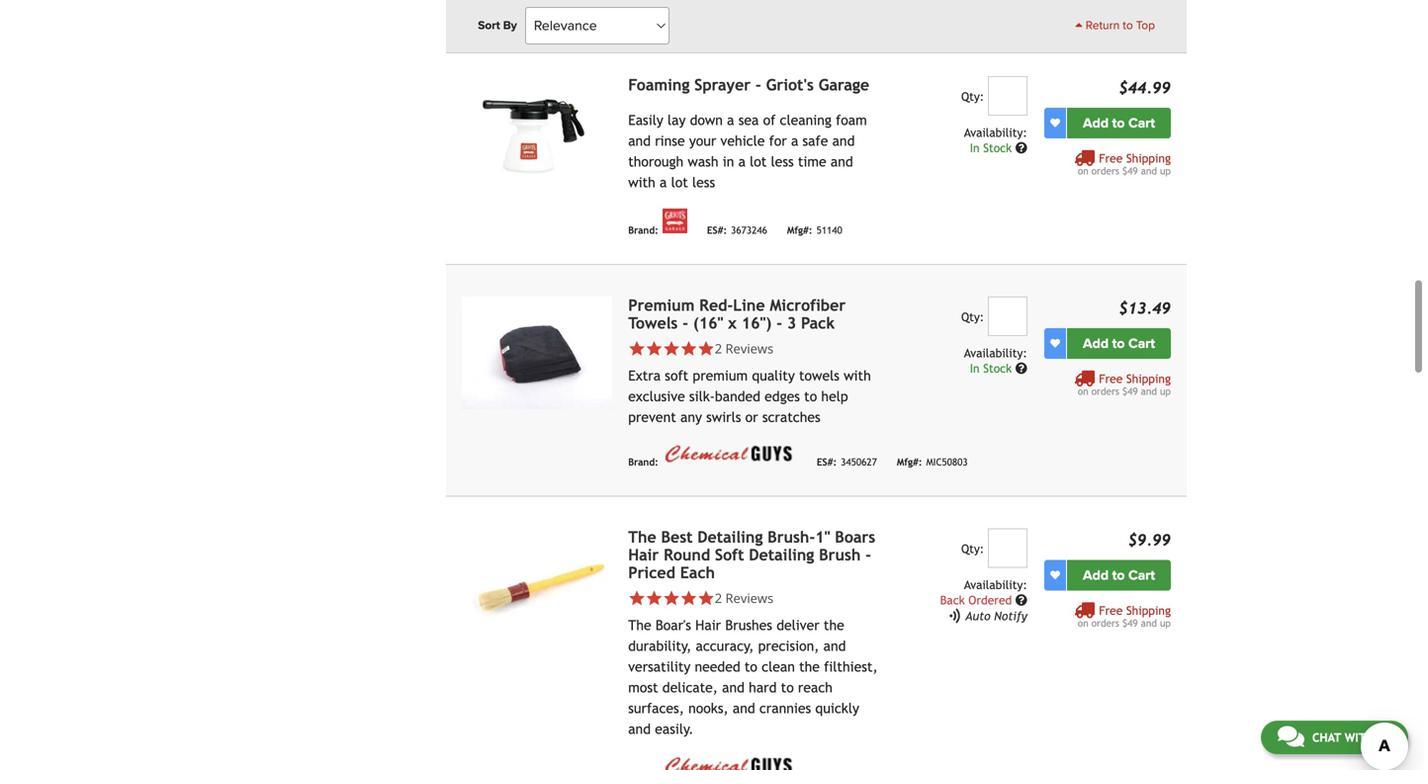 Task type: describe. For each thing, give the bounding box(es) containing it.
chat with us
[[1313, 731, 1392, 745]]

shipping for $9.99
[[1127, 604, 1171, 618]]

mfg#: for foaming sprayer - griot's garage
[[787, 225, 813, 236]]

star image up extra
[[628, 341, 646, 358]]

$44.99
[[1119, 79, 1171, 97]]

and down $9.99
[[1141, 618, 1158, 629]]

sea
[[739, 113, 759, 128]]

add to wish list image for $13.49
[[1051, 339, 1061, 349]]

a right for at the top right
[[791, 133, 799, 149]]

stock for premium red-line microfiber towels - (16" x 16") - 3 pack
[[984, 362, 1012, 376]]

premium
[[693, 368, 748, 384]]

premium
[[628, 297, 695, 315]]

add to cart for $13.49
[[1083, 336, 1156, 352]]

back
[[941, 594, 965, 608]]

add for $9.99
[[1083, 568, 1109, 584]]

mic50803
[[927, 457, 968, 468]]

premium red-line microfiber towels - (16" x 16") - 3 pack
[[628, 297, 846, 333]]

foam
[[836, 113, 867, 128]]

3450627
[[841, 457, 877, 468]]

durability,
[[628, 639, 692, 655]]

sort
[[478, 18, 500, 33]]

brushes
[[726, 618, 773, 634]]

shipping for $13.49
[[1127, 372, 1171, 386]]

on for $13.49
[[1078, 386, 1089, 397]]

precision,
[[758, 639, 820, 655]]

a down thorough
[[660, 175, 667, 191]]

add to wish list image for $9.99
[[1051, 571, 1061, 581]]

sprayer
[[695, 76, 751, 94]]

sort by
[[478, 18, 517, 33]]

needed
[[695, 660, 741, 675]]

delicate,
[[663, 680, 718, 696]]

microfiber
[[770, 297, 846, 315]]

any
[[681, 410, 702, 426]]

es#: for microfiber
[[817, 457, 837, 468]]

ordered
[[969, 594, 1012, 608]]

hard
[[749, 680, 777, 696]]

versatility
[[628, 660, 691, 675]]

star image up soft
[[663, 341, 680, 358]]

best
[[661, 529, 693, 547]]

add to cart for $44.99
[[1083, 115, 1156, 132]]

towels
[[799, 368, 840, 384]]

nooks,
[[689, 701, 729, 717]]

add to cart for $9.99
[[1083, 568, 1156, 584]]

$49 for $13.49
[[1123, 386, 1138, 397]]

in for foaming sprayer - griot's garage
[[970, 141, 980, 155]]

1 vertical spatial lot
[[671, 175, 688, 191]]

on for $44.99
[[1078, 165, 1089, 177]]

cart for $44.99
[[1129, 115, 1156, 132]]

comments image
[[1278, 725, 1305, 749]]

return to top link
[[1076, 17, 1156, 35]]

silk-
[[690, 389, 715, 405]]

garage
[[819, 76, 870, 94]]

notify
[[995, 610, 1028, 624]]

question circle image for the best detailing brush-1" boars hair round soft detailing brush - priced each
[[1016, 595, 1028, 607]]

(16"
[[693, 314, 724, 333]]

and down surfaces,
[[628, 722, 651, 738]]

mfg#: mic50803
[[897, 457, 968, 468]]

- inside the best detailing brush-1" boars hair round soft detailing brush - priced each
[[866, 546, 872, 565]]

back ordered
[[941, 594, 1016, 608]]

3
[[787, 314, 797, 333]]

each
[[680, 564, 715, 582]]

2 for x
[[715, 340, 722, 358]]

in for premium red-line microfiber towels - (16" x 16") - 3 pack
[[970, 362, 980, 376]]

prevent
[[628, 410, 677, 426]]

in stock for premium red-line microfiber towels - (16" x 16") - 3 pack
[[970, 362, 1016, 376]]

soft
[[715, 546, 744, 565]]

chat
[[1313, 731, 1342, 745]]

surfaces,
[[628, 701, 685, 717]]

griot's
[[766, 76, 814, 94]]

premium red-line microfiber towels - (16" x 16") - 3 pack link
[[628, 297, 846, 333]]

us
[[1378, 731, 1392, 745]]

reviews for soft
[[726, 590, 774, 608]]

and down needed
[[722, 680, 745, 696]]

auto notify
[[966, 610, 1028, 624]]

line
[[733, 297, 765, 315]]

$49 for $9.99
[[1123, 618, 1138, 629]]

availability: for premium red-line microfiber towels - (16" x 16") - 3 pack
[[964, 347, 1028, 360]]

help
[[822, 389, 849, 405]]

star image down towels
[[646, 341, 663, 358]]

detailing up each
[[698, 529, 763, 547]]

quality
[[752, 368, 795, 384]]

boars
[[835, 529, 876, 547]]

lay
[[668, 113, 686, 128]]

brand: for foaming
[[628, 225, 659, 236]]

quickly
[[816, 701, 860, 717]]

wash
[[688, 154, 719, 170]]

and right time
[[831, 154, 854, 170]]

up for $44.99
[[1161, 165, 1171, 177]]

down
[[690, 113, 723, 128]]

hair inside the boar's hair brushes deliver the durability, accuracy, precision, and versatility needed to clean the filthiest, most delicate, and hard to reach surfaces, nooks, and crannies quickly and easily.
[[696, 618, 721, 634]]

extra soft premium quality towels with exclusive silk-banded edges to help prevent any swirls or scratches
[[628, 368, 871, 426]]

add to cart button for $9.99
[[1068, 561, 1171, 591]]

of
[[763, 113, 776, 128]]

by
[[503, 18, 517, 33]]

the for the boar's hair brushes deliver the durability, accuracy, precision, and versatility needed to clean the filthiest, most delicate, and hard to reach surfaces, nooks, and crannies quickly and easily.
[[628, 618, 652, 634]]

the best detailing brush-1" boars hair round soft detailing brush - priced each link
[[628, 529, 876, 582]]

deliver
[[777, 618, 820, 634]]

star image down each
[[680, 590, 698, 608]]

and down $44.99 on the right top
[[1141, 165, 1158, 177]]

1"
[[816, 529, 831, 547]]

free for $9.99
[[1099, 604, 1123, 618]]

free shipping on orders $49 and up for $44.99
[[1078, 152, 1171, 177]]

time
[[798, 154, 827, 170]]

up for $9.99
[[1161, 618, 1171, 629]]

question circle image for foaming sprayer - griot's garage
[[1016, 142, 1028, 154]]

1 horizontal spatial lot
[[750, 154, 767, 170]]

foaming sprayer - griot's garage link
[[628, 76, 870, 94]]

brush
[[819, 546, 861, 565]]

2 reviews for 16")
[[715, 340, 774, 358]]

brush-
[[768, 529, 816, 547]]

most
[[628, 680, 659, 696]]

easily lay down a sea of cleaning foam and rinse your vehicle for a safe and thorough wash in a lot less time and with a lot less
[[628, 113, 867, 191]]

red-
[[700, 297, 733, 315]]

a right in
[[739, 154, 746, 170]]

chat with us link
[[1261, 721, 1409, 755]]

mfg#: 51140
[[787, 225, 843, 236]]

- left the 3
[[777, 314, 783, 333]]

for
[[769, 133, 787, 149]]

es#: 3673246
[[707, 225, 768, 236]]

$13.49
[[1119, 300, 1171, 318]]

orders for $9.99
[[1092, 618, 1120, 629]]

exclusive
[[628, 389, 685, 405]]

the best detailing brush-1" boars hair round soft detailing brush - priced each
[[628, 529, 876, 582]]

add for $44.99
[[1083, 115, 1109, 132]]

soft
[[665, 368, 689, 384]]

add for $13.49
[[1083, 336, 1109, 352]]

thorough
[[628, 154, 684, 170]]

16")
[[742, 314, 772, 333]]

1 chemical guys - corporate logo image from the top
[[663, 444, 797, 466]]

extra
[[628, 368, 661, 384]]

easily.
[[655, 722, 694, 738]]

es#3450431 - accs91 - the best detailing brush-1" boars hair round soft detailing brush - priced each - the boar's hair brushes deliver the durability, accuracy, precision, and versatility needed to clean the filthiest, most delicate, and hard to reach surfaces, nooks, and crannies quickly and easily. - chemical guys - audi bmw volkswagen mercedes benz mini porsche image
[[462, 529, 613, 642]]

auto notify link
[[948, 609, 1028, 624]]



Task type: vqa. For each thing, say whether or not it's contained in the screenshot.
THE - inside the "TRW DOT 4 fluid. Boiling point - Dry 270°C (518°F) / Wet 163°C (325°F)"
no



Task type: locate. For each thing, give the bounding box(es) containing it.
cart down $44.99 on the right top
[[1129, 115, 1156, 132]]

3 $49 from the top
[[1123, 618, 1138, 629]]

1 2 from the top
[[715, 340, 722, 358]]

add to cart down $44.99 on the right top
[[1083, 115, 1156, 132]]

question circle image
[[1016, 363, 1028, 375]]

reviews down 16")
[[726, 340, 774, 358]]

2 add to cart from the top
[[1083, 336, 1156, 352]]

free
[[1099, 152, 1123, 165], [1099, 372, 1123, 386], [1099, 604, 1123, 618]]

orders
[[1092, 165, 1120, 177], [1092, 386, 1120, 397], [1092, 618, 1120, 629]]

1 in from the top
[[970, 141, 980, 155]]

up down $9.99
[[1161, 618, 1171, 629]]

mfg#: for premium red-line microfiber towels - (16" x 16") - 3 pack
[[897, 457, 923, 468]]

1 vertical spatial less
[[693, 175, 715, 191]]

2 up from the top
[[1161, 386, 1171, 397]]

lot
[[750, 154, 767, 170], [671, 175, 688, 191]]

0 vertical spatial free
[[1099, 152, 1123, 165]]

less down for at the top right
[[771, 154, 794, 170]]

1 $49 from the top
[[1123, 165, 1138, 177]]

add to cart button for $44.99
[[1068, 108, 1171, 139]]

2 down each
[[715, 590, 722, 608]]

mfg#:
[[787, 225, 813, 236], [897, 457, 923, 468]]

0 vertical spatial $49
[[1123, 165, 1138, 177]]

0 horizontal spatial with
[[628, 175, 656, 191]]

2 vertical spatial add to cart
[[1083, 568, 1156, 584]]

0 horizontal spatial hair
[[628, 546, 659, 565]]

0 vertical spatial qty:
[[962, 90, 985, 104]]

clean
[[762, 660, 795, 675]]

qty: for the best detailing brush-1" boars hair round soft detailing brush - priced each
[[962, 542, 985, 556]]

add to cart button down $9.99
[[1068, 561, 1171, 591]]

1 reviews from the top
[[726, 340, 774, 358]]

1 vertical spatial up
[[1161, 386, 1171, 397]]

return
[[1086, 18, 1120, 33]]

or
[[746, 410, 758, 426]]

2 vertical spatial with
[[1345, 731, 1374, 745]]

brand: left liqui-moly - corporate logo at the left top of the page
[[628, 4, 659, 15]]

0 vertical spatial mfg#:
[[787, 225, 813, 236]]

2 vertical spatial cart
[[1129, 568, 1156, 584]]

x
[[728, 314, 737, 333]]

0 vertical spatial cart
[[1129, 115, 1156, 132]]

with up help
[[844, 368, 871, 384]]

your
[[689, 133, 717, 149]]

free shipping on orders $49 and up down $13.49 on the top right of the page
[[1078, 372, 1171, 397]]

caret up image
[[1076, 19, 1083, 31]]

on for $9.99
[[1078, 618, 1089, 629]]

the for the best detailing brush-1" boars hair round soft detailing brush - priced each
[[628, 529, 657, 547]]

star image
[[628, 341, 646, 358], [646, 341, 663, 358], [663, 341, 680, 358], [680, 590, 698, 608]]

liqui-moly - corporate logo image
[[663, 0, 699, 13]]

orders right notify
[[1092, 618, 1120, 629]]

availability: left add to wish list icon
[[964, 126, 1028, 140]]

shipping down $44.99 on the right top
[[1127, 152, 1171, 165]]

cart down $13.49 on the top right of the page
[[1129, 336, 1156, 352]]

0 vertical spatial shipping
[[1127, 152, 1171, 165]]

1 vertical spatial add to wish list image
[[1051, 571, 1061, 581]]

foaming
[[628, 76, 690, 94]]

0 vertical spatial add to cart button
[[1068, 108, 1171, 139]]

and
[[628, 133, 651, 149], [833, 133, 855, 149], [831, 154, 854, 170], [1141, 165, 1158, 177], [1141, 386, 1158, 397], [1141, 618, 1158, 629], [824, 639, 846, 655], [722, 680, 745, 696], [733, 701, 756, 717], [628, 722, 651, 738]]

shipping down $13.49 on the top right of the page
[[1127, 372, 1171, 386]]

1 vertical spatial on
[[1078, 386, 1089, 397]]

3 qty: from the top
[[962, 542, 985, 556]]

2 question circle image from the top
[[1016, 595, 1028, 607]]

2 reviews down x
[[715, 340, 774, 358]]

reviews for 16")
[[726, 340, 774, 358]]

1 add to wish list image from the top
[[1051, 339, 1061, 349]]

hair left best
[[628, 546, 659, 565]]

orders down $44.99 on the right top
[[1092, 165, 1120, 177]]

availability: up question circle icon
[[964, 347, 1028, 360]]

the right 'deliver'
[[824, 618, 845, 634]]

1 vertical spatial qty:
[[962, 310, 985, 324]]

towels
[[628, 314, 678, 333]]

0 horizontal spatial mfg#:
[[787, 225, 813, 236]]

cart
[[1129, 115, 1156, 132], [1129, 336, 1156, 352], [1129, 568, 1156, 584]]

- left '(16"'
[[683, 314, 689, 333]]

- left griot's
[[756, 76, 762, 94]]

shipping
[[1127, 152, 1171, 165], [1127, 372, 1171, 386], [1127, 604, 1171, 618]]

None number field
[[988, 76, 1028, 116], [988, 297, 1028, 337], [988, 529, 1028, 569], [988, 76, 1028, 116], [988, 297, 1028, 337], [988, 529, 1028, 569]]

es#: for griot's
[[707, 225, 727, 236]]

in stock
[[970, 141, 1016, 155], [970, 362, 1016, 376]]

2 add to cart button from the top
[[1068, 329, 1171, 359]]

banded
[[715, 389, 761, 405]]

add to cart button down $44.99 on the right top
[[1068, 108, 1171, 139]]

mfg#: left the mic50803
[[897, 457, 923, 468]]

mfg#: left 51140
[[787, 225, 813, 236]]

0 vertical spatial add to wish list image
[[1051, 339, 1061, 349]]

detailing left the 1"
[[749, 546, 815, 565]]

es#: left 3450627
[[817, 457, 837, 468]]

0 vertical spatial reviews
[[726, 340, 774, 358]]

with down thorough
[[628, 175, 656, 191]]

0 vertical spatial question circle image
[[1016, 142, 1028, 154]]

2 vertical spatial availability:
[[964, 579, 1028, 592]]

es#:
[[707, 225, 727, 236], [817, 457, 837, 468]]

1 add to cart from the top
[[1083, 115, 1156, 132]]

auto
[[966, 610, 991, 624]]

priced
[[628, 564, 676, 582]]

cart down $9.99
[[1129, 568, 1156, 584]]

chemical guys - corporate logo image down swirls
[[663, 444, 797, 466]]

add to cart button for $13.49
[[1068, 329, 1171, 359]]

2 cart from the top
[[1129, 336, 1156, 352]]

1 free from the top
[[1099, 152, 1123, 165]]

1 vertical spatial reviews
[[726, 590, 774, 608]]

less down "wash"
[[693, 175, 715, 191]]

2 qty: from the top
[[962, 310, 985, 324]]

crannies
[[760, 701, 812, 717]]

free shipping on orders $49 and up down $44.99 on the right top
[[1078, 152, 1171, 177]]

3 free shipping on orders $49 and up from the top
[[1078, 604, 1171, 629]]

brand: left 'griot's - corporate logo'
[[628, 225, 659, 236]]

es#3450627 - mic50803 - premium red-line microfiber towels - (16" x 16") - 3 pack - extra soft premium quality towels with exclusive silk-banded edges to help prevent any swirls or scratches - chemical guys - audi bmw volkswagen mercedes benz mini porsche image
[[462, 297, 613, 410]]

2 reviews from the top
[[726, 590, 774, 608]]

orders down $13.49 on the top right of the page
[[1092, 386, 1120, 397]]

the up durability,
[[628, 618, 652, 634]]

2 add from the top
[[1083, 336, 1109, 352]]

1 the from the top
[[628, 529, 657, 547]]

0 vertical spatial brand:
[[628, 4, 659, 15]]

0 horizontal spatial less
[[693, 175, 715, 191]]

2 free shipping on orders $49 and up from the top
[[1078, 372, 1171, 397]]

1 vertical spatial in
[[970, 362, 980, 376]]

round
[[664, 546, 710, 565]]

and down $13.49 on the top right of the page
[[1141, 386, 1158, 397]]

1 brand: from the top
[[628, 4, 659, 15]]

qty: for foaming sprayer - griot's garage
[[962, 90, 985, 104]]

the
[[824, 618, 845, 634], [800, 660, 820, 675]]

2 the from the top
[[628, 618, 652, 634]]

and up filthiest,
[[824, 639, 846, 655]]

2 vertical spatial free
[[1099, 604, 1123, 618]]

1 horizontal spatial es#:
[[817, 457, 837, 468]]

1 vertical spatial chemical guys - corporate logo image
[[663, 756, 797, 771]]

brand: down prevent
[[628, 457, 659, 468]]

up down $44.99 on the right top
[[1161, 165, 1171, 177]]

1 horizontal spatial with
[[844, 368, 871, 384]]

0 vertical spatial stock
[[984, 141, 1012, 155]]

availability: for foaming sprayer - griot's garage
[[964, 126, 1028, 140]]

0 vertical spatial the
[[824, 618, 845, 634]]

1 vertical spatial free shipping on orders $49 and up
[[1078, 372, 1171, 397]]

0 vertical spatial hair
[[628, 546, 659, 565]]

2 chemical guys - corporate logo image from the top
[[663, 756, 797, 771]]

3 add to cart from the top
[[1083, 568, 1156, 584]]

swirls
[[707, 410, 741, 426]]

1 vertical spatial availability:
[[964, 347, 1028, 360]]

reviews
[[726, 340, 774, 358], [726, 590, 774, 608]]

in
[[970, 141, 980, 155], [970, 362, 980, 376]]

in
[[723, 154, 735, 170]]

easily
[[628, 113, 664, 128]]

3 up from the top
[[1161, 618, 1171, 629]]

es#: 3450627
[[817, 457, 877, 468]]

less
[[771, 154, 794, 170], [693, 175, 715, 191]]

1 vertical spatial hair
[[696, 618, 721, 634]]

availability: for the best detailing brush-1" boars hair round soft detailing brush - priced each
[[964, 579, 1028, 592]]

- right brush
[[866, 546, 872, 565]]

2
[[715, 340, 722, 358], [715, 590, 722, 608]]

$49 down $9.99
[[1123, 618, 1138, 629]]

1 vertical spatial stock
[[984, 362, 1012, 376]]

the boar's hair brushes deliver the durability, accuracy, precision, and versatility needed to clean the filthiest, most delicate, and hard to reach surfaces, nooks, and crannies quickly and easily.
[[628, 618, 878, 738]]

1 shipping from the top
[[1127, 152, 1171, 165]]

qty:
[[962, 90, 985, 104], [962, 310, 985, 324], [962, 542, 985, 556]]

0 vertical spatial availability:
[[964, 126, 1028, 140]]

edges
[[765, 389, 800, 405]]

with
[[628, 175, 656, 191], [844, 368, 871, 384], [1345, 731, 1374, 745]]

0 vertical spatial on
[[1078, 165, 1089, 177]]

2 vertical spatial on
[[1078, 618, 1089, 629]]

2 horizontal spatial with
[[1345, 731, 1374, 745]]

1 vertical spatial es#:
[[817, 457, 837, 468]]

1 vertical spatial 2
[[715, 590, 722, 608]]

to inside extra soft premium quality towels with exclusive silk-banded edges to help prevent any swirls or scratches
[[805, 389, 817, 405]]

scratches
[[763, 410, 821, 426]]

2 vertical spatial brand:
[[628, 457, 659, 468]]

2 for round
[[715, 590, 722, 608]]

add to cart
[[1083, 115, 1156, 132], [1083, 336, 1156, 352], [1083, 568, 1156, 584]]

availability: up ordered
[[964, 579, 1028, 592]]

question circle image
[[1016, 142, 1028, 154], [1016, 595, 1028, 607]]

1 vertical spatial cart
[[1129, 336, 1156, 352]]

availability:
[[964, 126, 1028, 140], [964, 347, 1028, 360], [964, 579, 1028, 592]]

0 vertical spatial add
[[1083, 115, 1109, 132]]

stock for foaming sprayer - griot's garage
[[984, 141, 1012, 155]]

1 vertical spatial $49
[[1123, 386, 1138, 397]]

rinse
[[655, 133, 685, 149]]

orders for $13.49
[[1092, 386, 1120, 397]]

0 vertical spatial lot
[[750, 154, 767, 170]]

3 orders from the top
[[1092, 618, 1120, 629]]

51140
[[817, 225, 843, 236]]

2 vertical spatial shipping
[[1127, 604, 1171, 618]]

2 reviews for soft
[[715, 590, 774, 608]]

1 orders from the top
[[1092, 165, 1120, 177]]

foaming sprayer - griot's garage
[[628, 76, 870, 94]]

2 in stock from the top
[[970, 362, 1016, 376]]

1 up from the top
[[1161, 165, 1171, 177]]

free for $44.99
[[1099, 152, 1123, 165]]

$49 down $13.49 on the top right of the page
[[1123, 386, 1138, 397]]

free shipping on orders $49 and up down $9.99
[[1078, 604, 1171, 629]]

the inside the best detailing brush-1" boars hair round soft detailing brush - priced each
[[628, 529, 657, 547]]

1 vertical spatial add to cart button
[[1068, 329, 1171, 359]]

3 free from the top
[[1099, 604, 1123, 618]]

3 cart from the top
[[1129, 568, 1156, 584]]

1 vertical spatial brand:
[[628, 225, 659, 236]]

cleaning
[[780, 113, 832, 128]]

up down $13.49 on the top right of the page
[[1161, 386, 1171, 397]]

2 shipping from the top
[[1127, 372, 1171, 386]]

hair inside the best detailing brush-1" boars hair round soft detailing brush - priced each
[[628, 546, 659, 565]]

0 vertical spatial in stock
[[970, 141, 1016, 155]]

0 vertical spatial up
[[1161, 165, 1171, 177]]

1 2 reviews from the top
[[715, 340, 774, 358]]

0 vertical spatial with
[[628, 175, 656, 191]]

top
[[1137, 18, 1156, 33]]

es#3673246 - 51140 - foaming sprayer - griot's garage - easily lay down a sea of cleaning foam and rinse your vehicle for a safe and thorough wash in a lot less time and with a lot less - griot's - audi bmw volkswagen mercedes benz mini porsche image
[[462, 76, 613, 189]]

0 horizontal spatial es#:
[[707, 225, 727, 236]]

and down 'easily'
[[628, 133, 651, 149]]

lot down "wash"
[[671, 175, 688, 191]]

up for $13.49
[[1161, 386, 1171, 397]]

2 vertical spatial qty:
[[962, 542, 985, 556]]

1 horizontal spatial less
[[771, 154, 794, 170]]

0 vertical spatial 2
[[715, 340, 722, 358]]

cart for $13.49
[[1129, 336, 1156, 352]]

3 availability: from the top
[[964, 579, 1028, 592]]

1 vertical spatial orders
[[1092, 386, 1120, 397]]

1 vertical spatial the
[[800, 660, 820, 675]]

1 availability: from the top
[[964, 126, 1028, 140]]

2 vertical spatial orders
[[1092, 618, 1120, 629]]

and down foam
[[833, 133, 855, 149]]

2 vertical spatial add
[[1083, 568, 1109, 584]]

accuracy,
[[696, 639, 754, 655]]

star image
[[680, 341, 698, 358], [698, 341, 715, 358], [628, 590, 646, 608], [646, 590, 663, 608], [663, 590, 680, 608], [698, 590, 715, 608]]

3 brand: from the top
[[628, 457, 659, 468]]

1 add from the top
[[1083, 115, 1109, 132]]

$49
[[1123, 165, 1138, 177], [1123, 386, 1138, 397], [1123, 618, 1138, 629]]

and down hard at the bottom right
[[733, 701, 756, 717]]

with left us
[[1345, 731, 1374, 745]]

3 add from the top
[[1083, 568, 1109, 584]]

cart for $9.99
[[1129, 568, 1156, 584]]

add to cart down $9.99
[[1083, 568, 1156, 584]]

0 vertical spatial in
[[970, 141, 980, 155]]

2 orders from the top
[[1092, 386, 1120, 397]]

the up reach
[[800, 660, 820, 675]]

0 vertical spatial chemical guys - corporate logo image
[[663, 444, 797, 466]]

2 reviews link
[[628, 340, 884, 358], [715, 340, 774, 358], [628, 590, 884, 608], [715, 590, 774, 608]]

2 2 reviews from the top
[[715, 590, 774, 608]]

1 qty: from the top
[[962, 90, 985, 104]]

the
[[628, 529, 657, 547], [628, 618, 652, 634]]

2 brand: from the top
[[628, 225, 659, 236]]

1 stock from the top
[[984, 141, 1012, 155]]

$49 for $44.99
[[1123, 165, 1138, 177]]

free shipping on orders $49 and up for $9.99
[[1078, 604, 1171, 629]]

0 vertical spatial orders
[[1092, 165, 1120, 177]]

add
[[1083, 115, 1109, 132], [1083, 336, 1109, 352], [1083, 568, 1109, 584]]

a left sea
[[727, 113, 735, 128]]

1 vertical spatial add to cart
[[1083, 336, 1156, 352]]

0 horizontal spatial lot
[[671, 175, 688, 191]]

1 horizontal spatial mfg#:
[[897, 457, 923, 468]]

2 vertical spatial add to cart button
[[1068, 561, 1171, 591]]

2 stock from the top
[[984, 362, 1012, 376]]

boar's
[[656, 618, 692, 634]]

shipping for $44.99
[[1127, 152, 1171, 165]]

orders for $44.99
[[1092, 165, 1120, 177]]

1 vertical spatial add
[[1083, 336, 1109, 352]]

1 vertical spatial with
[[844, 368, 871, 384]]

1 free shipping on orders $49 and up from the top
[[1078, 152, 1171, 177]]

the inside the boar's hair brushes deliver the durability, accuracy, precision, and versatility needed to clean the filthiest, most delicate, and hard to reach surfaces, nooks, and crannies quickly and easily.
[[628, 618, 652, 634]]

2 add to wish list image from the top
[[1051, 571, 1061, 581]]

2 up premium
[[715, 340, 722, 358]]

1 add to cart button from the top
[[1068, 108, 1171, 139]]

add to cart button down $13.49 on the top right of the page
[[1068, 329, 1171, 359]]

0 vertical spatial less
[[771, 154, 794, 170]]

0 vertical spatial 2 reviews
[[715, 340, 774, 358]]

3 add to cart button from the top
[[1068, 561, 1171, 591]]

free for $13.49
[[1099, 372, 1123, 386]]

with inside extra soft premium quality towels with exclusive silk-banded edges to help prevent any swirls or scratches
[[844, 368, 871, 384]]

2 vertical spatial free shipping on orders $49 and up
[[1078, 604, 1171, 629]]

1 vertical spatial 2 reviews
[[715, 590, 774, 608]]

0 vertical spatial free shipping on orders $49 and up
[[1078, 152, 1171, 177]]

free shipping on orders $49 and up for $13.49
[[1078, 372, 1171, 397]]

pack
[[801, 314, 835, 333]]

2 $49 from the top
[[1123, 386, 1138, 397]]

free shipping on orders $49 and up
[[1078, 152, 1171, 177], [1078, 372, 1171, 397], [1078, 604, 1171, 629]]

1 horizontal spatial the
[[824, 618, 845, 634]]

2 in from the top
[[970, 362, 980, 376]]

2 vertical spatial up
[[1161, 618, 1171, 629]]

add to wish list image
[[1051, 339, 1061, 349], [1051, 571, 1061, 581]]

reach
[[798, 680, 833, 696]]

with inside easily lay down a sea of cleaning foam and rinse your vehicle for a safe and thorough wash in a lot less time and with a lot less
[[628, 175, 656, 191]]

griot's - corporate logo image
[[663, 209, 687, 234]]

0 vertical spatial es#:
[[707, 225, 727, 236]]

2 reviews
[[715, 340, 774, 358], [715, 590, 774, 608]]

2 vertical spatial $49
[[1123, 618, 1138, 629]]

2 on from the top
[[1078, 386, 1089, 397]]

$49 down $44.99 on the right top
[[1123, 165, 1138, 177]]

on
[[1078, 165, 1089, 177], [1078, 386, 1089, 397], [1078, 618, 1089, 629]]

-
[[756, 76, 762, 94], [683, 314, 689, 333], [777, 314, 783, 333], [866, 546, 872, 565]]

add to wish list image
[[1051, 118, 1061, 128]]

lot down vehicle
[[750, 154, 767, 170]]

1 vertical spatial the
[[628, 618, 652, 634]]

brand: for premium
[[628, 457, 659, 468]]

3 on from the top
[[1078, 618, 1089, 629]]

1 vertical spatial question circle image
[[1016, 595, 1028, 607]]

wifi image
[[949, 609, 961, 624]]

reviews up brushes
[[726, 590, 774, 608]]

vehicle
[[721, 133, 765, 149]]

1 vertical spatial mfg#:
[[897, 457, 923, 468]]

a
[[727, 113, 735, 128], [791, 133, 799, 149], [739, 154, 746, 170], [660, 175, 667, 191]]

0 vertical spatial the
[[628, 529, 657, 547]]

3673246
[[731, 225, 768, 236]]

qty: for premium red-line microfiber towels - (16" x 16") - 3 pack
[[962, 310, 985, 324]]

chemical guys - corporate logo image down nooks,
[[663, 756, 797, 771]]

1 vertical spatial in stock
[[970, 362, 1016, 376]]

2 free from the top
[[1099, 372, 1123, 386]]

3 shipping from the top
[[1127, 604, 1171, 618]]

brand:
[[628, 4, 659, 15], [628, 225, 659, 236], [628, 457, 659, 468]]

safe
[[803, 133, 828, 149]]

hair up accuracy,
[[696, 618, 721, 634]]

2 2 from the top
[[715, 590, 722, 608]]

chemical guys - corporate logo image
[[663, 444, 797, 466], [663, 756, 797, 771]]

1 vertical spatial shipping
[[1127, 372, 1171, 386]]

0 vertical spatial add to cart
[[1083, 115, 1156, 132]]

es#: left 3673246
[[707, 225, 727, 236]]

add to cart down $13.49 on the top right of the page
[[1083, 336, 1156, 352]]

1 vertical spatial free
[[1099, 372, 1123, 386]]

in stock for foaming sprayer - griot's garage
[[970, 141, 1016, 155]]

2 availability: from the top
[[964, 347, 1028, 360]]

return to top
[[1083, 18, 1156, 33]]

1 horizontal spatial hair
[[696, 618, 721, 634]]

1 in stock from the top
[[970, 141, 1016, 155]]

0 horizontal spatial the
[[800, 660, 820, 675]]

1 on from the top
[[1078, 165, 1089, 177]]

1 question circle image from the top
[[1016, 142, 1028, 154]]

1 cart from the top
[[1129, 115, 1156, 132]]

shipping down $9.99
[[1127, 604, 1171, 618]]

2 reviews up brushes
[[715, 590, 774, 608]]

the left best
[[628, 529, 657, 547]]



